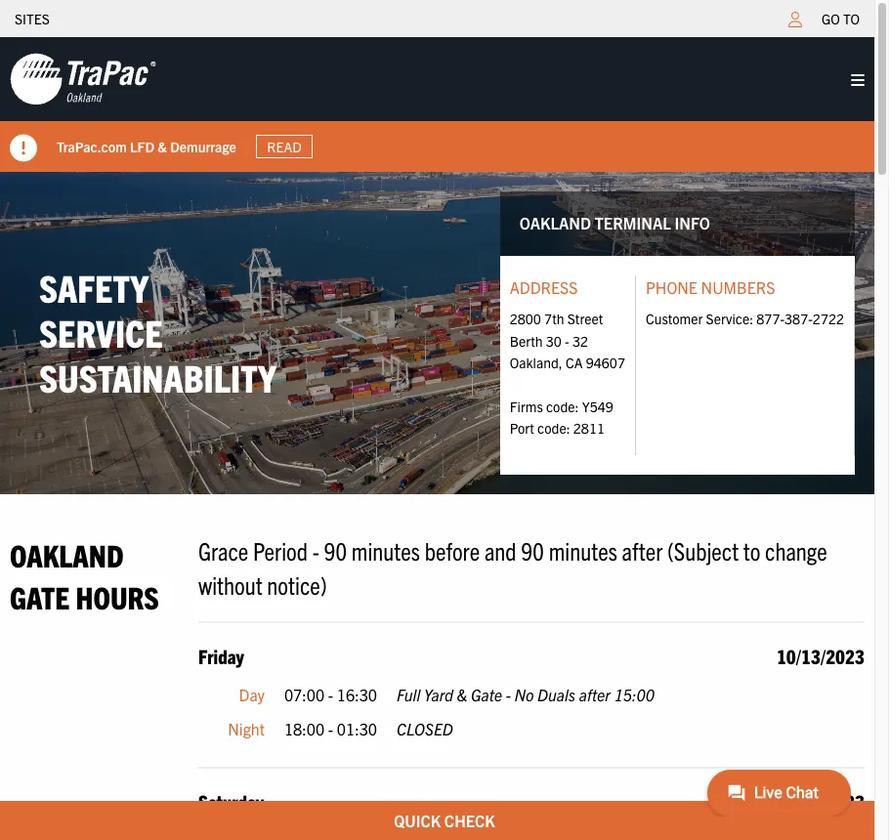 Task type: locate. For each thing, give the bounding box(es) containing it.
gate left hours
[[10, 577, 70, 615]]

lfd
[[130, 137, 155, 155]]

after left (subject
[[622, 534, 663, 565]]

& inside banner
[[158, 137, 167, 155]]

after inside grace period - 90 minutes before and 90 minutes after (subject to change without notice)
[[622, 534, 663, 565]]

1 vertical spatial after
[[579, 684, 611, 704]]

phone numbers
[[646, 277, 775, 297]]

ca
[[566, 354, 583, 371]]

gate inside oakland gate hours
[[10, 577, 70, 615]]

banner
[[0, 37, 889, 172]]

- right 30
[[565, 332, 569, 349]]

0 horizontal spatial oakland
[[10, 535, 124, 573]]

oakland image
[[10, 52, 156, 106]]

code:
[[546, 397, 579, 415], [537, 419, 570, 437]]

16:30
[[337, 684, 377, 704]]

01:30
[[337, 719, 377, 739]]

quick
[[394, 811, 441, 830]]

night
[[228, 719, 265, 739]]

90 right and
[[521, 534, 544, 565]]

& right yard
[[457, 684, 467, 704]]

0 vertical spatial after
[[622, 534, 663, 565]]

0 vertical spatial code:
[[546, 397, 579, 415]]

phone
[[646, 277, 697, 297]]

0 horizontal spatial 90
[[324, 534, 347, 565]]

0 vertical spatial oakland
[[519, 213, 591, 233]]

hours
[[76, 577, 159, 615]]

code: right port
[[537, 419, 570, 437]]

0 horizontal spatial minutes
[[352, 534, 420, 565]]

service:
[[706, 310, 753, 327]]

1 vertical spatial oakland
[[10, 535, 124, 573]]

& right lfd
[[158, 137, 167, 155]]

2722
[[813, 310, 844, 327]]

& for gate
[[457, 684, 467, 704]]

1 horizontal spatial after
[[622, 534, 663, 565]]

quick check link
[[0, 801, 889, 840]]

oakland inside oakland gate hours
[[10, 535, 124, 573]]

code: up 2811
[[546, 397, 579, 415]]

90
[[324, 534, 347, 565], [521, 534, 544, 565]]

customer service: 877-387-2722
[[646, 310, 844, 327]]

safety
[[39, 264, 149, 311]]

oakland
[[519, 213, 591, 233], [10, 535, 124, 573]]

- right period
[[312, 534, 319, 565]]

trapac.com lfd & demurrage
[[57, 137, 236, 155]]

gate
[[10, 577, 70, 615], [471, 684, 502, 704]]

1 horizontal spatial 90
[[521, 534, 544, 565]]

period
[[253, 534, 308, 565]]

- left 16:30
[[328, 684, 333, 704]]

-
[[565, 332, 569, 349], [312, 534, 319, 565], [328, 684, 333, 704], [506, 684, 511, 704], [328, 719, 333, 739]]

minutes
[[352, 534, 420, 565], [549, 534, 617, 565]]

&
[[158, 137, 167, 155], [457, 684, 467, 704]]

1 vertical spatial gate
[[471, 684, 502, 704]]

go
[[822, 10, 840, 27]]

1 horizontal spatial oakland
[[519, 213, 591, 233]]

oakland for terminal
[[519, 213, 591, 233]]

after
[[622, 534, 663, 565], [579, 684, 611, 704]]

solid image
[[10, 135, 37, 162]]

0 vertical spatial gate
[[10, 577, 70, 615]]

light image
[[788, 12, 802, 27]]

demurrage
[[170, 137, 236, 155]]

read
[[267, 138, 302, 155]]

10/14/2023
[[777, 789, 865, 814]]

oakland up hours
[[10, 535, 124, 573]]

oakland gate hours
[[10, 535, 159, 615]]

0 horizontal spatial after
[[579, 684, 611, 704]]

minutes right and
[[549, 534, 617, 565]]

after right duals
[[579, 684, 611, 704]]

1 horizontal spatial minutes
[[549, 534, 617, 565]]

y549
[[582, 397, 613, 415]]

1 horizontal spatial &
[[457, 684, 467, 704]]

1 horizontal spatial gate
[[471, 684, 502, 704]]

address
[[510, 277, 578, 297]]

to
[[743, 534, 760, 565]]

0 horizontal spatial &
[[158, 137, 167, 155]]

banner containing trapac.com lfd & demurrage
[[0, 37, 889, 172]]

2 90 from the left
[[521, 534, 544, 565]]

90 up notice)
[[324, 534, 347, 565]]

go to
[[822, 10, 860, 27]]

94607
[[586, 354, 625, 371]]

minutes left 'before' at the bottom
[[352, 534, 420, 565]]

0 horizontal spatial gate
[[10, 577, 70, 615]]

gate left no
[[471, 684, 502, 704]]

grace period - 90 minutes before and 90 minutes after (subject to change without notice)
[[198, 534, 827, 599]]

oakland up address at top
[[519, 213, 591, 233]]

notice)
[[267, 568, 327, 599]]

1 vertical spatial &
[[457, 684, 467, 704]]

- left 01:30
[[328, 719, 333, 739]]

0 vertical spatial &
[[158, 137, 167, 155]]



Task type: describe. For each thing, give the bounding box(es) containing it.
18:00
[[284, 719, 324, 739]]

& for demurrage
[[158, 137, 167, 155]]

sites
[[15, 10, 50, 27]]

grace
[[198, 534, 248, 565]]

877-
[[756, 310, 785, 327]]

solid image
[[851, 72, 865, 88]]

terminal
[[595, 213, 671, 233]]

safety service sustainability
[[39, 264, 276, 400]]

2800
[[510, 310, 541, 327]]

without
[[198, 568, 263, 599]]

read link
[[256, 135, 313, 158]]

1 vertical spatial code:
[[537, 419, 570, 437]]

and
[[484, 534, 516, 565]]

yard
[[424, 684, 453, 704]]

port
[[510, 419, 534, 437]]

oakland terminal info
[[519, 213, 710, 233]]

closed
[[397, 719, 453, 739]]

2800 7th street berth 30 - 32 oakland, ca 94607
[[510, 310, 625, 371]]

1 90 from the left
[[324, 534, 347, 565]]

quick check
[[394, 811, 495, 830]]

- inside grace period - 90 minutes before and 90 minutes after (subject to change without notice)
[[312, 534, 319, 565]]

30
[[546, 332, 562, 349]]

1 minutes from the left
[[352, 534, 420, 565]]

firms
[[510, 397, 543, 415]]

- inside the 2800 7th street berth 30 - 32 oakland, ca 94607
[[565, 332, 569, 349]]

7th
[[544, 310, 564, 327]]

full
[[397, 684, 420, 704]]

32
[[572, 332, 588, 349]]

2 minutes from the left
[[549, 534, 617, 565]]

07:00 - 16:30
[[284, 684, 377, 704]]

street
[[567, 310, 603, 327]]

numbers
[[701, 277, 775, 297]]

day
[[239, 684, 265, 704]]

387-
[[785, 310, 813, 327]]

oakland for gate
[[10, 535, 124, 573]]

(subject
[[667, 534, 739, 565]]

oakland,
[[510, 354, 562, 371]]

firms code:  y549 port code:  2811
[[510, 397, 613, 437]]

no
[[514, 684, 534, 704]]

trapac.com
[[57, 137, 127, 155]]

10/13/2023
[[777, 643, 865, 668]]

sustainability
[[39, 353, 276, 400]]

07:00
[[284, 684, 324, 704]]

service
[[39, 309, 163, 356]]

friday
[[198, 643, 244, 668]]

saturday
[[198, 789, 264, 814]]

info
[[675, 213, 710, 233]]

berth
[[510, 332, 543, 349]]

- left no
[[506, 684, 511, 704]]

duals
[[537, 684, 576, 704]]

15:00
[[614, 684, 654, 704]]

2811
[[573, 419, 605, 437]]

to
[[843, 10, 860, 27]]

before
[[425, 534, 480, 565]]

check
[[444, 811, 495, 830]]

full yard & gate - no duals after 15:00
[[397, 684, 654, 704]]

customer
[[646, 310, 703, 327]]

18:00 - 01:30
[[284, 719, 377, 739]]

change
[[765, 534, 827, 565]]



Task type: vqa. For each thing, say whether or not it's contained in the screenshot.
- inside the 2800 7th Street Berth 30 - 32 Oakland, CA 94607
yes



